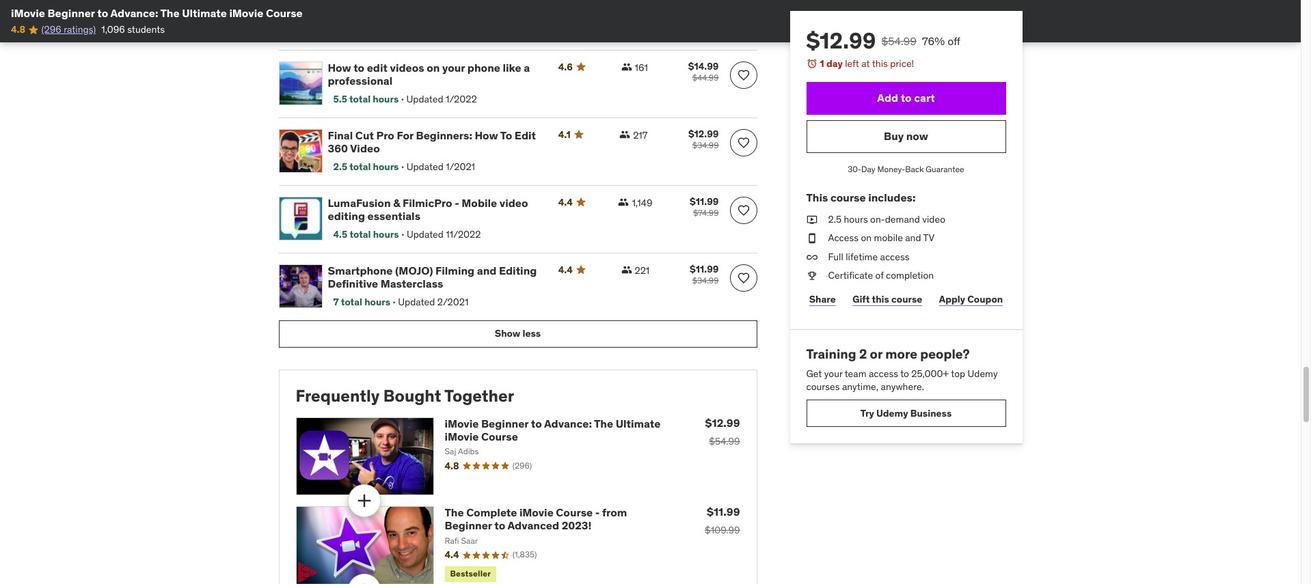 Task type: vqa. For each thing, say whether or not it's contained in the screenshot.


Task type: locate. For each thing, give the bounding box(es) containing it.
updated for pro
[[407, 161, 444, 173]]

wishlist image right $74.99
[[737, 204, 750, 217]]

25,000+
[[912, 368, 949, 380]]

1
[[820, 57, 824, 70]]

0 vertical spatial $54.99
[[882, 34, 917, 48]]

at
[[862, 57, 870, 70]]

2 vertical spatial wishlist image
[[737, 271, 750, 285]]

hours
[[373, 93, 399, 106], [373, 161, 399, 173], [844, 213, 868, 225], [373, 229, 399, 241], [365, 296, 390, 309]]

the inside imovie beginner to advance: the ultimate imovie course saj adibs
[[594, 417, 613, 431]]

demand
[[885, 213, 920, 225]]

your left phone
[[442, 61, 465, 75]]

masterclass
[[381, 277, 443, 291]]

- left mobile
[[455, 196, 459, 210]]

2.5 hours on-demand video
[[828, 213, 946, 225]]

course
[[266, 6, 303, 20], [481, 430, 518, 444], [556, 506, 593, 520]]

1 vertical spatial this
[[872, 293, 889, 305]]

course inside imovie beginner to advance: the ultimate imovie course saj adibs
[[481, 430, 518, 444]]

2.5
[[333, 161, 347, 173], [828, 213, 842, 225]]

course inside the complete imovie course - from beginner to advanced 2023! rafi saar
[[556, 506, 593, 520]]

beginner up (296 ratings)
[[47, 6, 95, 20]]

beginner for imovie beginner to advance: the ultimate imovie course saj adibs
[[481, 417, 529, 431]]

$34.99
[[692, 140, 719, 150], [692, 275, 719, 286]]

7 total hours
[[333, 296, 390, 309]]

video inside lumafusion & filmicpro - mobile video editing essentials
[[500, 196, 528, 210]]

1 vertical spatial -
[[595, 506, 600, 520]]

1,096
[[101, 24, 125, 36]]

4.4 right editing
[[558, 264, 573, 276]]

1 horizontal spatial course
[[892, 293, 923, 305]]

$11.99 for lumafusion & filmicpro - mobile video editing essentials
[[690, 195, 719, 208]]

1 wishlist image from the top
[[737, 136, 750, 150]]

this
[[806, 191, 828, 205]]

4.4 down the rafi
[[445, 549, 459, 562]]

1 horizontal spatial ultimate
[[616, 417, 661, 431]]

1 horizontal spatial the
[[445, 506, 464, 520]]

from
[[602, 506, 627, 520]]

course down 30-
[[831, 191, 866, 205]]

show less button
[[279, 321, 757, 348]]

wishlist image right "$12.99 $34.99"
[[737, 136, 750, 150]]

30-
[[848, 164, 862, 174]]

xsmall image
[[618, 197, 629, 208], [806, 213, 817, 226], [806, 232, 817, 245], [621, 265, 632, 275], [806, 270, 817, 283]]

total for lumafusion
[[350, 229, 371, 241]]

hours down essentials
[[373, 229, 399, 241]]

$14.99 $44.99
[[688, 60, 719, 83]]

xsmall image up share on the bottom right of page
[[806, 270, 817, 283]]

1 vertical spatial ultimate
[[616, 417, 661, 431]]

the complete imovie course - from beginner to advanced 2023! link
[[445, 506, 627, 533]]

0 horizontal spatial udemy
[[876, 407, 908, 419]]

and left tv at the right
[[905, 232, 921, 244]]

1 horizontal spatial course
[[481, 430, 518, 444]]

0 vertical spatial $12.99
[[806, 27, 876, 55]]

1 vertical spatial $54.99
[[709, 435, 740, 448]]

0 horizontal spatial 4.8
[[11, 24, 25, 36]]

0 vertical spatial course
[[831, 191, 866, 205]]

0 horizontal spatial course
[[831, 191, 866, 205]]

0 horizontal spatial the
[[160, 6, 180, 20]]

0 vertical spatial $11.99
[[690, 195, 719, 208]]

$11.99 right 1,149
[[690, 195, 719, 208]]

1 vertical spatial $34.99
[[692, 275, 719, 286]]

hours for how to edit videos on your phone like a professional
[[373, 93, 399, 106]]

0 vertical spatial access
[[880, 251, 910, 263]]

2.5 up access
[[828, 213, 842, 225]]

1 vertical spatial 4.8
[[445, 460, 459, 472]]

1 day left at this price!
[[820, 57, 914, 70]]

imovie inside the complete imovie course - from beginner to advanced 2023! rafi saar
[[520, 506, 554, 520]]

0 vertical spatial 4.8
[[11, 24, 25, 36]]

2 $34.99 from the top
[[692, 275, 719, 286]]

1835 reviews element
[[513, 550, 537, 561]]

lumafusion & filmicpro - mobile video editing essentials
[[328, 196, 528, 223]]

to inside how to edit videos on your phone like a professional
[[354, 61, 365, 75]]

0 vertical spatial course
[[266, 6, 303, 20]]

anytime,
[[842, 381, 879, 393]]

complete
[[466, 506, 517, 520]]

$11.99 down $74.99
[[690, 263, 719, 275]]

xsmall image left the 161
[[621, 62, 632, 72]]

apply
[[939, 293, 966, 305]]

0 vertical spatial 2.5
[[333, 161, 347, 173]]

updated 11/2022
[[407, 229, 481, 241]]

- inside lumafusion & filmicpro - mobile video editing essentials
[[455, 196, 459, 210]]

udemy right top
[[968, 368, 998, 380]]

your up courses
[[824, 368, 843, 380]]

0 horizontal spatial how
[[328, 61, 351, 75]]

1 vertical spatial and
[[477, 264, 497, 278]]

1 vertical spatial $12.99
[[688, 128, 719, 140]]

saar
[[461, 536, 478, 546]]

0 horizontal spatial ultimate
[[182, 6, 227, 20]]

updated down masterclass
[[398, 296, 435, 309]]

on right videos
[[427, 61, 440, 75]]

udemy inside training 2 or more people? get your team access to 25,000+ top udemy courses anytime, anywhere.
[[968, 368, 998, 380]]

0 horizontal spatial on
[[427, 61, 440, 75]]

how up 5.5 in the left of the page
[[328, 61, 351, 75]]

1 horizontal spatial how
[[475, 129, 498, 142]]

$34.99 inside "$12.99 $34.99"
[[692, 140, 719, 150]]

on
[[427, 61, 440, 75], [861, 232, 872, 244]]

0 vertical spatial how
[[328, 61, 351, 75]]

0 horizontal spatial 2.5
[[333, 161, 347, 173]]

2 horizontal spatial the
[[594, 417, 613, 431]]

phone
[[468, 61, 500, 75]]

1 vertical spatial beginner
[[481, 417, 529, 431]]

video right mobile
[[500, 196, 528, 210]]

0 vertical spatial 4.4
[[558, 196, 573, 208]]

1 vertical spatial $11.99
[[690, 263, 719, 275]]

1 horizontal spatial your
[[824, 368, 843, 380]]

1 vertical spatial the
[[594, 417, 613, 431]]

total down video
[[350, 161, 371, 173]]

course down the completion
[[892, 293, 923, 305]]

1 vertical spatial course
[[481, 430, 518, 444]]

0 vertical spatial wishlist image
[[737, 136, 750, 150]]

like
[[503, 61, 522, 75]]

$12.99 $34.99
[[688, 128, 719, 150]]

1 vertical spatial wishlist image
[[737, 204, 750, 217]]

access
[[880, 251, 910, 263], [869, 368, 898, 380]]

2 vertical spatial 4.4
[[445, 549, 459, 562]]

hours for final cut pro for beginners: how to edit 360 video
[[373, 161, 399, 173]]

updated down how to edit videos on your phone like a professional
[[406, 93, 443, 106]]

161
[[635, 62, 648, 74]]

0 horizontal spatial advance:
[[110, 6, 158, 20]]

total down professional
[[349, 93, 371, 106]]

$54.99 for $12.99 $54.99 76% off
[[882, 34, 917, 48]]

-
[[455, 196, 459, 210], [595, 506, 600, 520]]

updated down final cut pro for beginners: how to edit 360 video
[[407, 161, 444, 173]]

beginner up saar at the left bottom
[[445, 519, 492, 533]]

2.5 down 360
[[333, 161, 347, 173]]

total for final
[[350, 161, 371, 173]]

to up 1,096
[[97, 6, 108, 20]]

0 vertical spatial ultimate
[[182, 6, 227, 20]]

updated 1/2021
[[407, 161, 475, 173]]

wishlist image
[[737, 68, 750, 82]]

to inside button
[[901, 91, 912, 105]]

hours for lumafusion & filmicpro - mobile video editing essentials
[[373, 229, 399, 241]]

to left cart
[[901, 91, 912, 105]]

4.8 down saj on the bottom left of page
[[445, 460, 459, 472]]

off
[[948, 34, 961, 48]]

0 vertical spatial udemy
[[968, 368, 998, 380]]

updated
[[406, 93, 443, 106], [407, 161, 444, 173], [407, 229, 444, 241], [398, 296, 435, 309]]

beginner inside imovie beginner to advance: the ultimate imovie course saj adibs
[[481, 417, 529, 431]]

total right the '7'
[[341, 296, 362, 309]]

1 vertical spatial how
[[475, 129, 498, 142]]

1 horizontal spatial udemy
[[968, 368, 998, 380]]

total
[[349, 93, 371, 106], [350, 161, 371, 173], [350, 229, 371, 241], [341, 296, 362, 309]]

and inside smartphone (mojo) filming and editing definitive masterclass
[[477, 264, 497, 278]]

videos
[[390, 61, 424, 75]]

to up the (296)
[[531, 417, 542, 431]]

imovie
[[11, 6, 45, 20], [229, 6, 263, 20], [445, 417, 479, 431], [445, 430, 479, 444], [520, 506, 554, 520]]

0 horizontal spatial $54.99
[[709, 435, 740, 448]]

how left 'to'
[[475, 129, 498, 142]]

2 horizontal spatial course
[[556, 506, 593, 520]]

1 vertical spatial xsmall image
[[620, 129, 630, 140]]

frequently bought together
[[296, 386, 514, 407]]

top
[[951, 368, 966, 380]]

xsmall image left 1,149
[[618, 197, 629, 208]]

3 wishlist image from the top
[[737, 271, 750, 285]]

296 reviews element
[[513, 461, 532, 472]]

advance: inside imovie beginner to advance: the ultimate imovie course saj adibs
[[544, 417, 592, 431]]

cut
[[355, 129, 374, 142]]

udemy right try
[[876, 407, 908, 419]]

imovie beginner to advance: the ultimate imovie course link
[[445, 417, 661, 444]]

to up anywhere.
[[901, 368, 909, 380]]

beginner
[[47, 6, 95, 20], [481, 417, 529, 431], [445, 519, 492, 533]]

4.4
[[558, 196, 573, 208], [558, 264, 573, 276], [445, 549, 459, 562]]

$11.99 up $109.99
[[707, 505, 740, 519]]

$54.99 inside $12.99 $54.99 76% off
[[882, 34, 917, 48]]

2 vertical spatial $11.99
[[707, 505, 740, 519]]

this right gift
[[872, 293, 889, 305]]

full
[[828, 251, 844, 263]]

this
[[872, 57, 888, 70], [872, 293, 889, 305]]

0 horizontal spatial your
[[442, 61, 465, 75]]

now
[[906, 129, 928, 143]]

updated down lumafusion & filmicpro - mobile video editing essentials
[[407, 229, 444, 241]]

imovie beginner to advance: the ultimate imovie course saj adibs
[[445, 417, 661, 457]]

$11.99 for smartphone (mojo) filming and editing definitive masterclass
[[690, 263, 719, 275]]

1 vertical spatial access
[[869, 368, 898, 380]]

try udemy business
[[861, 407, 952, 419]]

includes:
[[868, 191, 916, 205]]

how to edit videos on your phone like a professional
[[328, 61, 530, 88]]

the complete imovie course - from beginner to advanced 2023! rafi saar
[[445, 506, 627, 546]]

xsmall image left 221
[[621, 265, 632, 275]]

ultimate for imovie beginner to advance: the ultimate imovie course
[[182, 6, 227, 20]]

the for imovie beginner to advance: the ultimate imovie course saj adibs
[[594, 417, 613, 431]]

to left edit
[[354, 61, 365, 75]]

access down the mobile
[[880, 251, 910, 263]]

xsmall image left full
[[806, 251, 817, 264]]

1 this from the top
[[872, 57, 888, 70]]

0 vertical spatial video
[[500, 196, 528, 210]]

1 horizontal spatial 4.8
[[445, 460, 459, 472]]

frequently
[[296, 386, 380, 407]]

ultimate
[[182, 6, 227, 20], [616, 417, 661, 431]]

and for tv
[[905, 232, 921, 244]]

1 horizontal spatial and
[[905, 232, 921, 244]]

1,096 students
[[101, 24, 165, 36]]

$34.99 up $11.99 $74.99
[[692, 140, 719, 150]]

2 vertical spatial $12.99
[[705, 416, 740, 430]]

day
[[827, 57, 843, 70]]

ratings)
[[64, 24, 96, 36]]

apply coupon
[[939, 293, 1003, 305]]

this right at
[[872, 57, 888, 70]]

xsmall image
[[621, 62, 632, 72], [620, 129, 630, 140], [806, 251, 817, 264]]

wishlist image for lumafusion & filmicpro - mobile video editing essentials
[[737, 204, 750, 217]]

get
[[806, 368, 822, 380]]

0 vertical spatial $34.99
[[692, 140, 719, 150]]

hours down "definitive"
[[365, 296, 390, 309]]

edit
[[515, 129, 536, 142]]

$34.99 for smartphone (mojo) filming and editing definitive masterclass
[[692, 275, 719, 286]]

ultimate inside imovie beginner to advance: the ultimate imovie course saj adibs
[[616, 417, 661, 431]]

0 vertical spatial xsmall image
[[621, 62, 632, 72]]

2 wishlist image from the top
[[737, 204, 750, 217]]

1 vertical spatial udemy
[[876, 407, 908, 419]]

1 vertical spatial advance:
[[544, 417, 592, 431]]

to
[[97, 6, 108, 20], [354, 61, 365, 75], [901, 91, 912, 105], [901, 368, 909, 380], [531, 417, 542, 431], [495, 519, 505, 533]]

course for imovie beginner to advance: the ultimate imovie course
[[266, 6, 303, 20]]

beginner down together at the left of the page
[[481, 417, 529, 431]]

1 vertical spatial 4.4
[[558, 264, 573, 276]]

0 vertical spatial your
[[442, 61, 465, 75]]

1 vertical spatial on
[[861, 232, 872, 244]]

$34.99 inside $11.99 $34.99
[[692, 275, 719, 286]]

(296
[[41, 24, 61, 36]]

0 vertical spatial advance:
[[110, 6, 158, 20]]

or
[[870, 346, 883, 362]]

gift this course link
[[850, 286, 925, 313]]

courses
[[806, 381, 840, 393]]

your
[[442, 61, 465, 75], [824, 368, 843, 380]]

0 vertical spatial -
[[455, 196, 459, 210]]

1 horizontal spatial video
[[922, 213, 946, 225]]

1 vertical spatial your
[[824, 368, 843, 380]]

2 vertical spatial beginner
[[445, 519, 492, 533]]

beginner for imovie beginner to advance: the ultimate imovie course
[[47, 6, 95, 20]]

access down or
[[869, 368, 898, 380]]

course for imovie beginner to advance: the ultimate imovie course saj adibs
[[481, 430, 518, 444]]

anywhere.
[[881, 381, 924, 393]]

$14.99
[[688, 60, 719, 72]]

xsmall image left access
[[806, 232, 817, 245]]

0 vertical spatial and
[[905, 232, 921, 244]]

- left from
[[595, 506, 600, 520]]

4.8 left (296
[[11, 24, 25, 36]]

1 horizontal spatial -
[[595, 506, 600, 520]]

tv
[[923, 232, 935, 244]]

total right 4.5
[[350, 229, 371, 241]]

0 horizontal spatial course
[[266, 6, 303, 20]]

coupon
[[968, 293, 1003, 305]]

0 horizontal spatial -
[[455, 196, 459, 210]]

2 vertical spatial course
[[556, 506, 593, 520]]

how inside how to edit videos on your phone like a professional
[[328, 61, 351, 75]]

1/2022
[[446, 93, 477, 106]]

1 horizontal spatial 2.5
[[828, 213, 842, 225]]

wishlist image
[[737, 136, 750, 150], [737, 204, 750, 217], [737, 271, 750, 285]]

0 vertical spatial this
[[872, 57, 888, 70]]

0 vertical spatial the
[[160, 6, 180, 20]]

1 horizontal spatial advance:
[[544, 417, 592, 431]]

1 horizontal spatial $54.99
[[882, 34, 917, 48]]

on up full lifetime access
[[861, 232, 872, 244]]

2.5 for 2.5 total hours
[[333, 161, 347, 173]]

hours down video
[[373, 161, 399, 173]]

and left editing
[[477, 264, 497, 278]]

xsmall image down this
[[806, 213, 817, 226]]

0 horizontal spatial video
[[500, 196, 528, 210]]

xsmall image left 217
[[620, 129, 630, 140]]

wishlist image right $11.99 $34.99
[[737, 271, 750, 285]]

video up tv at the right
[[922, 213, 946, 225]]

1 vertical spatial 2.5
[[828, 213, 842, 225]]

4.4 down 4.1
[[558, 196, 573, 208]]

add to cart button
[[806, 82, 1006, 115]]

2 vertical spatial the
[[445, 506, 464, 520]]

wishlist image for final cut pro for beginners: how to edit 360 video
[[737, 136, 750, 150]]

0 horizontal spatial and
[[477, 264, 497, 278]]

to left advanced on the left of page
[[495, 519, 505, 533]]

1 $34.99 from the top
[[692, 140, 719, 150]]

0 vertical spatial on
[[427, 61, 440, 75]]

0 vertical spatial beginner
[[47, 6, 95, 20]]

xsmall image for 1,149
[[618, 197, 629, 208]]

hours down professional
[[373, 93, 399, 106]]

$34.99 right 221
[[692, 275, 719, 286]]

hours for smartphone (mojo) filming and editing definitive masterclass
[[365, 296, 390, 309]]

$54.99 inside $12.99 $54.99
[[709, 435, 740, 448]]



Task type: describe. For each thing, give the bounding box(es) containing it.
(mojo)
[[395, 264, 433, 278]]

advance: for imovie beginner to advance: the ultimate imovie course saj adibs
[[544, 417, 592, 431]]

76%
[[922, 34, 945, 48]]

2.5 total hours
[[333, 161, 399, 173]]

and for editing
[[477, 264, 497, 278]]

$34.99 for final cut pro for beginners: how to edit 360 video
[[692, 140, 719, 150]]

to inside training 2 or more people? get your team access to 25,000+ top udemy courses anytime, anywhere.
[[901, 368, 909, 380]]

(296)
[[513, 461, 532, 471]]

total for how
[[349, 93, 371, 106]]

$12.99 for $12.99 $54.99
[[705, 416, 740, 430]]

2 vertical spatial xsmall image
[[806, 251, 817, 264]]

217
[[633, 129, 648, 141]]

left
[[845, 57, 859, 70]]

&
[[393, 196, 400, 210]]

beginner inside the complete imovie course - from beginner to advanced 2023! rafi saar
[[445, 519, 492, 533]]

4.8 for (296)
[[445, 460, 459, 472]]

saj
[[445, 446, 456, 457]]

advanced
[[508, 519, 559, 533]]

mobile
[[874, 232, 903, 244]]

xsmall image for access on mobile and tv
[[806, 232, 817, 245]]

4.4 for smartphone (mojo) filming and editing definitive masterclass
[[558, 264, 573, 276]]

day
[[862, 164, 876, 174]]

30-day money-back guarantee
[[848, 164, 965, 174]]

total for smartphone
[[341, 296, 362, 309]]

buy
[[884, 129, 904, 143]]

$11.99 $74.99
[[690, 195, 719, 218]]

filming
[[436, 264, 475, 278]]

people?
[[920, 346, 970, 362]]

lumafusion
[[328, 196, 391, 210]]

essentials
[[368, 209, 421, 223]]

5.5
[[333, 93, 347, 106]]

1 vertical spatial video
[[922, 213, 946, 225]]

full lifetime access
[[828, 251, 910, 263]]

add
[[877, 91, 899, 105]]

$54.99 for $12.99 $54.99
[[709, 435, 740, 448]]

how inside final cut pro for beginners: how to edit 360 video
[[475, 129, 498, 142]]

$12.99 $54.99 76% off
[[806, 27, 961, 55]]

$109.99
[[705, 525, 740, 537]]

xsmall image for 221
[[621, 265, 632, 275]]

lumafusion & filmicpro - mobile video editing essentials link
[[328, 196, 542, 223]]

the for imovie beginner to advance: the ultimate imovie course
[[160, 6, 180, 20]]

ultimate for imovie beginner to advance: the ultimate imovie course saj adibs
[[616, 417, 661, 431]]

try
[[861, 407, 874, 419]]

professional
[[328, 74, 393, 88]]

2
[[859, 346, 867, 362]]

4.8 for (296 ratings)
[[11, 24, 25, 36]]

your inside training 2 or more people? get your team access to 25,000+ top udemy courses anytime, anywhere.
[[824, 368, 843, 380]]

advance: for imovie beginner to advance: the ultimate imovie course
[[110, 6, 158, 20]]

5.5 total hours
[[333, 93, 399, 106]]

editing
[[499, 264, 537, 278]]

4.1
[[558, 129, 571, 141]]

your inside how to edit videos on your phone like a professional
[[442, 61, 465, 75]]

to inside the complete imovie course - from beginner to advanced 2023! rafi saar
[[495, 519, 505, 533]]

xsmall image for certificate of completion
[[806, 270, 817, 283]]

1 horizontal spatial on
[[861, 232, 872, 244]]

buy now button
[[806, 120, 1006, 153]]

adibs
[[458, 446, 479, 457]]

access inside training 2 or more people? get your team access to 25,000+ top udemy courses anytime, anywhere.
[[869, 368, 898, 380]]

access on mobile and tv
[[828, 232, 935, 244]]

bought
[[383, 386, 441, 407]]

xsmall image for 2.5 hours on-demand video
[[806, 213, 817, 226]]

gift
[[853, 293, 870, 305]]

filmicpro
[[403, 196, 452, 210]]

$11.99 inside $11.99 $109.99
[[707, 505, 740, 519]]

4.4 for lumafusion & filmicpro - mobile video editing essentials
[[558, 196, 573, 208]]

on inside how to edit videos on your phone like a professional
[[427, 61, 440, 75]]

access
[[828, 232, 859, 244]]

xsmall image for how to edit videos on your phone like a professional
[[621, 62, 632, 72]]

4.5
[[333, 229, 348, 241]]

show
[[495, 328, 521, 340]]

to inside imovie beginner to advance: the ultimate imovie course saj adibs
[[531, 417, 542, 431]]

training 2 or more people? get your team access to 25,000+ top udemy courses anytime, anywhere.
[[806, 346, 998, 393]]

a
[[524, 61, 530, 75]]

buy now
[[884, 129, 928, 143]]

2 this from the top
[[872, 293, 889, 305]]

11/2022
[[446, 229, 481, 241]]

4.6
[[558, 61, 573, 73]]

business
[[911, 407, 952, 419]]

$44.99
[[692, 72, 719, 83]]

(296 ratings)
[[41, 24, 96, 36]]

money-
[[878, 164, 905, 174]]

rafi
[[445, 536, 459, 546]]

1,149
[[632, 197, 653, 209]]

how to edit videos on your phone like a professional link
[[328, 61, 542, 88]]

gift this course
[[853, 293, 923, 305]]

add to cart
[[877, 91, 935, 105]]

apply coupon button
[[936, 286, 1006, 313]]

back
[[905, 164, 924, 174]]

team
[[845, 368, 867, 380]]

- inside the complete imovie course - from beginner to advanced 2023! rafi saar
[[595, 506, 600, 520]]

to
[[500, 129, 512, 142]]

of
[[876, 270, 884, 282]]

for
[[397, 129, 414, 142]]

7
[[333, 296, 339, 309]]

price!
[[890, 57, 914, 70]]

bestseller
[[450, 569, 491, 579]]

editing
[[328, 209, 365, 223]]

smartphone (mojo) filming and editing definitive masterclass link
[[328, 264, 542, 291]]

2.5 for 2.5 hours on-demand video
[[828, 213, 842, 225]]

edit
[[367, 61, 388, 75]]

smartphone (mojo) filming and editing definitive masterclass
[[328, 264, 537, 291]]

xsmall image for final cut pro for beginners: how to edit 360 video
[[620, 129, 630, 140]]

alarm image
[[806, 58, 817, 69]]

4.5 total hours
[[333, 229, 399, 241]]

$11.99 $34.99
[[690, 263, 719, 286]]

the inside the complete imovie course - from beginner to advanced 2023! rafi saar
[[445, 506, 464, 520]]

$74.99
[[693, 208, 719, 218]]

hours left on-
[[844, 213, 868, 225]]

video
[[350, 142, 380, 155]]

imovie beginner to advance: the ultimate imovie course
[[11, 6, 303, 20]]

guarantee
[[926, 164, 965, 174]]

updated for filmicpro
[[407, 229, 444, 241]]

final
[[328, 129, 353, 142]]

2023!
[[562, 519, 592, 533]]

wishlist image for smartphone (mojo) filming and editing definitive masterclass
[[737, 271, 750, 285]]

$12.99 for $12.99 $34.99
[[688, 128, 719, 140]]

$11.99 $109.99
[[705, 505, 740, 537]]

updated for filming
[[398, 296, 435, 309]]

$12.99 for $12.99 $54.99 76% off
[[806, 27, 876, 55]]

1 vertical spatial course
[[892, 293, 923, 305]]

beginners:
[[416, 129, 472, 142]]

updated for edit
[[406, 93, 443, 106]]



